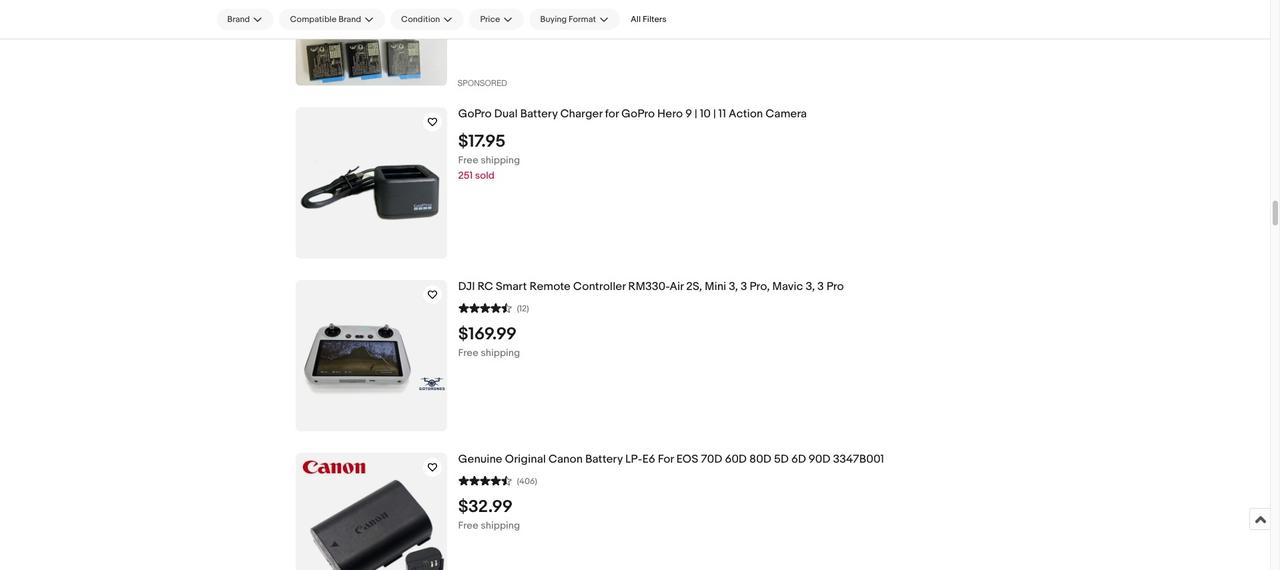 Task type: locate. For each thing, give the bounding box(es) containing it.
1 free from the top
[[458, 154, 479, 167]]

pro
[[827, 280, 844, 294]]

air
[[670, 280, 684, 294]]

battery right dual
[[520, 108, 558, 121]]

$17.95 free shipping 251 sold
[[458, 131, 520, 182]]

0 vertical spatial sold
[[472, 12, 491, 25]]

sold
[[472, 12, 491, 25], [475, 169, 495, 182]]

gopro up $17.95
[[458, 108, 492, 121]]

battery
[[520, 108, 558, 121], [586, 453, 623, 467]]

73 sold
[[458, 12, 491, 25]]

(406)
[[517, 477, 537, 487]]

pro,
[[750, 280, 770, 294]]

free for $17.95
[[458, 154, 479, 167]]

0 horizontal spatial 3,
[[729, 280, 738, 294]]

1 vertical spatial battery
[[586, 453, 623, 467]]

2 brand from the left
[[339, 14, 361, 25]]

2 vertical spatial free
[[458, 520, 479, 533]]

mavic
[[773, 280, 803, 294]]

shipping down the $32.99
[[481, 520, 520, 533]]

sold right 73 at the top left
[[472, 12, 491, 25]]

gopro
[[458, 108, 492, 121], [622, 108, 655, 121]]

3, right mavic
[[806, 280, 815, 294]]

2 3 from the left
[[818, 280, 824, 294]]

1 shipping from the top
[[481, 154, 520, 167]]

charger
[[561, 108, 603, 121]]

original
[[505, 453, 546, 467]]

mini
[[705, 280, 727, 294]]

action
[[729, 108, 763, 121]]

smart
[[496, 280, 527, 294]]

2 3, from the left
[[806, 280, 815, 294]]

eos
[[677, 453, 699, 467]]

1 horizontal spatial |
[[714, 108, 716, 121]]

brand
[[227, 14, 250, 25], [339, 14, 361, 25]]

e6
[[643, 453, 656, 467]]

(406) link
[[458, 475, 537, 487]]

2 vertical spatial shipping
[[481, 520, 520, 533]]

free inside $169.99 free shipping
[[458, 347, 479, 360]]

2 free from the top
[[458, 347, 479, 360]]

sold right 251
[[475, 169, 495, 182]]

dual
[[494, 108, 518, 121]]

canon
[[549, 453, 583, 467]]

0 horizontal spatial brand
[[227, 14, 250, 25]]

1 horizontal spatial 3
[[818, 280, 824, 294]]

251
[[458, 169, 473, 182]]

3 shipping from the top
[[481, 520, 520, 533]]

1 horizontal spatial 3,
[[806, 280, 815, 294]]

9
[[686, 108, 692, 121]]

all filters button
[[626, 9, 672, 30]]

dji rc smart remote controller rm330-air 2s, mini 3, 3 pro, mavic 3, 3 pro
[[458, 280, 844, 294]]

price
[[480, 14, 500, 25]]

1 vertical spatial sold
[[475, 169, 495, 182]]

1 horizontal spatial brand
[[339, 14, 361, 25]]

3,
[[729, 280, 738, 294], [806, 280, 815, 294]]

3 left pro,
[[741, 280, 748, 294]]

compatible brand button
[[279, 9, 385, 30]]

| right "9"
[[695, 108, 698, 121]]

0 horizontal spatial |
[[695, 108, 698, 121]]

0 vertical spatial free
[[458, 154, 479, 167]]

5d
[[774, 453, 789, 467]]

1 vertical spatial 4.5 out of 5 stars image
[[458, 475, 512, 487]]

free down $169.99
[[458, 347, 479, 360]]

0 vertical spatial 4.5 out of 5 stars image
[[458, 302, 512, 314]]

filters
[[643, 14, 667, 25]]

80d
[[750, 453, 772, 467]]

4.5 out of 5 stars image down genuine
[[458, 475, 512, 487]]

shipping inside $17.95 free shipping 251 sold
[[481, 154, 520, 167]]

free up 251
[[458, 154, 479, 167]]

1 vertical spatial shipping
[[481, 347, 520, 360]]

free inside $32.99 free shipping
[[458, 520, 479, 533]]

3, right mini
[[729, 280, 738, 294]]

gopro dual battery charger for gopro hero 9 | 10 | 11 action camera link
[[458, 108, 1122, 121]]

free
[[458, 154, 479, 167], [458, 347, 479, 360], [458, 520, 479, 533]]

1 horizontal spatial gopro
[[622, 108, 655, 121]]

format
[[569, 14, 596, 25]]

dji
[[458, 280, 475, 294]]

sponsored
[[458, 79, 507, 88]]

battery left lp- at the bottom
[[586, 453, 623, 467]]

1 brand from the left
[[227, 14, 250, 25]]

|
[[695, 108, 698, 121], [714, 108, 716, 121]]

shipping down $17.95
[[481, 154, 520, 167]]

3 free from the top
[[458, 520, 479, 533]]

0 horizontal spatial battery
[[520, 108, 558, 121]]

3 left pro at right
[[818, 280, 824, 294]]

$32.99 free shipping
[[458, 497, 520, 533]]

2 gopro from the left
[[622, 108, 655, 121]]

shipping
[[481, 154, 520, 167], [481, 347, 520, 360], [481, 520, 520, 533]]

$169.99
[[458, 324, 517, 345]]

gopro dual battery charger for gopro hero 9 | 10 | 11 action camera image
[[295, 136, 447, 230]]

shipping inside $32.99 free shipping
[[481, 520, 520, 533]]

| left 11
[[714, 108, 716, 121]]

free down the $32.99
[[458, 520, 479, 533]]

90d
[[809, 453, 831, 467]]

4.5 out of 5 stars image
[[458, 302, 512, 314], [458, 475, 512, 487]]

2 4.5 out of 5 stars image from the top
[[458, 475, 512, 487]]

shipping inside $169.99 free shipping
[[481, 347, 520, 360]]

gopro right for
[[622, 108, 655, 121]]

for
[[605, 108, 619, 121]]

controller
[[573, 280, 626, 294]]

$169.99 free shipping
[[458, 324, 520, 360]]

condition button
[[391, 9, 464, 30]]

remote
[[530, 280, 571, 294]]

0 horizontal spatial gopro
[[458, 108, 492, 121]]

2 shipping from the top
[[481, 347, 520, 360]]

hero
[[658, 108, 683, 121]]

1 4.5 out of 5 stars image from the top
[[458, 302, 512, 314]]

rm330-
[[629, 280, 670, 294]]

for
[[658, 453, 674, 467]]

free for $169.99
[[458, 347, 479, 360]]

0 vertical spatial shipping
[[481, 154, 520, 167]]

compatible brand
[[290, 14, 361, 25]]

3
[[741, 280, 748, 294], [818, 280, 824, 294]]

4.5 out of 5 stars image down rc
[[458, 302, 512, 314]]

all
[[631, 14, 641, 25]]

free inside $17.95 free shipping 251 sold
[[458, 154, 479, 167]]

buying
[[541, 14, 567, 25]]

price button
[[470, 9, 524, 30]]

1 vertical spatial free
[[458, 347, 479, 360]]

0 horizontal spatial 3
[[741, 280, 748, 294]]

shipping down $169.99
[[481, 347, 520, 360]]

dji rc smart remote controller rm330-air 2s, mini 3, 3 pro, mavic 3, 3 pro image
[[295, 312, 447, 401]]



Task type: describe. For each thing, give the bounding box(es) containing it.
0 vertical spatial battery
[[520, 108, 558, 121]]

1 gopro from the left
[[458, 108, 492, 121]]

compatible
[[290, 14, 337, 25]]

shipping for $17.95
[[481, 154, 520, 167]]

3347b001
[[833, 453, 885, 467]]

all filters
[[631, 14, 667, 25]]

camera
[[766, 108, 807, 121]]

4.5 out of 5 stars image for $32.99
[[458, 475, 512, 487]]

dji rc smart remote controller rm330-air 2s, mini 3, 3 pro, mavic 3, 3 pro link
[[458, 280, 1122, 294]]

4.5 out of 5 stars image for $169.99
[[458, 302, 512, 314]]

70d
[[701, 453, 723, 467]]

1 3 from the left
[[741, 280, 748, 294]]

free for $32.99
[[458, 520, 479, 533]]

gopro dual battery charger for gopro hero 9 | 10 | 11 action camera
[[458, 108, 807, 121]]

60d
[[725, 453, 747, 467]]

1 | from the left
[[695, 108, 698, 121]]

6d
[[792, 453, 806, 467]]

rc
[[478, 280, 493, 294]]

1 3, from the left
[[729, 280, 738, 294]]

genuine original canon battery lp-e6 for eos 70d 60d 80d 5d 6d 90d 3347b001
[[458, 453, 885, 467]]

73
[[458, 12, 470, 25]]

genuine original canon battery lp-e6 for eos 70d 60d 80d 5d 6d 90d 3347b001 image
[[295, 453, 447, 571]]

genuine
[[458, 453, 503, 467]]

2s,
[[687, 280, 703, 294]]

(12) link
[[458, 302, 529, 314]]

genuine original canon battery lp-e6 for eos 70d 60d 80d 5d 6d 90d 3347b001 link
[[458, 453, 1122, 467]]

11
[[719, 108, 726, 121]]

buying format
[[541, 14, 596, 25]]

10
[[700, 108, 711, 121]]

sold inside $17.95 free shipping 251 sold
[[475, 169, 495, 182]]

shipping for $32.99
[[481, 520, 520, 533]]

new genuine gopro ajbat-001 battery&charger for hero8/hero7/hero6 black 3 pack image
[[295, 0, 447, 86]]

shipping for $169.99
[[481, 347, 520, 360]]

brand button
[[217, 9, 274, 30]]

buying format button
[[530, 9, 620, 30]]

1 horizontal spatial battery
[[586, 453, 623, 467]]

lp-
[[626, 453, 643, 467]]

condition
[[401, 14, 440, 25]]

$17.95
[[458, 131, 506, 152]]

$32.99
[[458, 497, 513, 518]]

2 | from the left
[[714, 108, 716, 121]]

(12)
[[517, 304, 529, 314]]



Task type: vqa. For each thing, say whether or not it's contained in the screenshot.
Charger
yes



